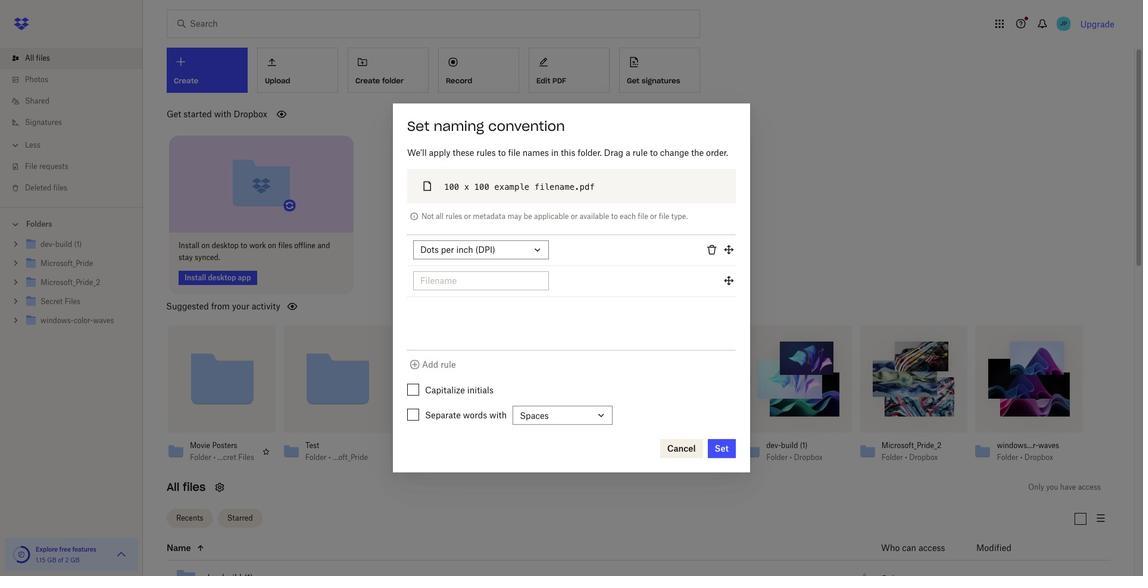 Task type: describe. For each thing, give the bounding box(es) containing it.
desktop
[[212, 241, 239, 250]]

deleted
[[25, 183, 51, 192]]

(dpi)
[[476, 245, 496, 255]]

create folder
[[356, 76, 404, 85]]

explore
[[36, 546, 58, 553]]

initials
[[467, 385, 494, 396]]

movie posters button
[[190, 441, 254, 451]]

• inside the test folder • …oft_pride
[[329, 453, 331, 462]]

in
[[551, 148, 559, 158]]

activity
[[252, 301, 280, 311]]

we'll
[[407, 148, 427, 158]]

dev-build (1) button
[[767, 441, 831, 451]]

modified
[[977, 543, 1012, 553]]

get for get started with dropbox
[[167, 109, 181, 119]]

a
[[626, 148, 631, 158]]

folder inside windows…r-waves folder • dropbox
[[997, 453, 1019, 462]]

recents
[[176, 514, 203, 523]]

name dev-build (1), modified 12/5/2023 2:18 pm, element
[[167, 561, 1111, 577]]

explore free features 1.15 gb of 2 gb
[[36, 546, 96, 564]]

all files inside "link"
[[25, 54, 50, 63]]

folder • …oft_pride button
[[305, 453, 370, 463]]

may
[[508, 212, 522, 221]]

1 vertical spatial rules
[[446, 212, 462, 221]]

to left change
[[650, 148, 658, 158]]

spaces
[[520, 411, 549, 421]]

get for get signatures
[[627, 76, 640, 85]]

folders
[[26, 220, 52, 229]]

we'll apply these rules to file names in this folder. drag a rule to change the order.
[[407, 148, 729, 158]]

signatures
[[25, 118, 62, 127]]

folder inside the test folder • …oft_pride
[[305, 453, 327, 462]]

edit pdf button
[[529, 48, 610, 93]]

1 100 from the left
[[444, 182, 459, 192]]

dots per inch (dpi) button
[[407, 236, 736, 267]]

each
[[620, 212, 636, 221]]

metadata
[[473, 212, 506, 221]]

Spaces button
[[513, 406, 613, 425]]

set naming convention
[[407, 118, 565, 135]]

microsoft_pride_2 button
[[882, 441, 946, 451]]

dropbox inside dev-build (1) folder • dropbox
[[794, 453, 823, 462]]

from
[[211, 301, 230, 311]]

Filename text field
[[421, 275, 542, 288]]

upgrade
[[1081, 19, 1115, 29]]

dropbox image
[[10, 12, 33, 36]]

only
[[1029, 483, 1045, 492]]

have
[[1061, 483, 1077, 492]]

less
[[25, 141, 41, 150]]

100 x 100 example filename.pdf
[[444, 182, 595, 192]]

• inside movie posters folder • …cret files
[[213, 453, 216, 462]]

the
[[692, 148, 704, 158]]

2 horizontal spatial file
[[659, 212, 670, 221]]

2 or from the left
[[571, 212, 578, 221]]

1 vertical spatial all files
[[167, 480, 206, 494]]

posters
[[212, 441, 237, 450]]

file requests
[[25, 162, 68, 171]]

less image
[[10, 139, 21, 151]]

dots per inch (dpi)
[[421, 245, 496, 255]]

dev-build (1) folder • dropbox
[[767, 441, 823, 462]]

cancel
[[668, 444, 696, 454]]

table containing name
[[150, 537, 1111, 577]]

to left each
[[611, 212, 618, 221]]

set naming convention dialog
[[393, 104, 751, 473]]

movie posters folder • …cret files
[[190, 441, 254, 462]]

(1)
[[800, 441, 808, 450]]

not
[[422, 212, 434, 221]]

started
[[184, 109, 212, 119]]

who can access
[[882, 543, 946, 553]]

words
[[463, 411, 487, 421]]

2 on from the left
[[268, 241, 276, 250]]

create folder button
[[348, 48, 429, 93]]

starred button
[[218, 509, 263, 528]]

of
[[58, 557, 64, 564]]

suggested
[[166, 301, 209, 311]]

dropbox inside windows…r-waves folder • dropbox
[[1025, 453, 1054, 462]]

set button
[[708, 440, 736, 459]]

separate
[[425, 411, 461, 421]]

pdf
[[553, 76, 566, 85]]

deleted files link
[[10, 178, 143, 199]]

get signatures button
[[619, 48, 700, 93]]

install on desktop to work on files offline and stay synced.
[[179, 241, 330, 262]]

photos link
[[10, 69, 143, 91]]

file
[[25, 162, 37, 171]]

all inside 'all files' "link"
[[25, 54, 34, 63]]

name button
[[167, 542, 852, 556]]

2 gb from the left
[[70, 557, 80, 564]]

microsoft_pride
[[651, 441, 704, 450]]

folder • dropbox button for dev-
[[767, 453, 831, 463]]

1 horizontal spatial file
[[638, 212, 649, 221]]

microsoft_pride button
[[651, 441, 716, 451]]

0 vertical spatial access
[[1079, 483, 1101, 492]]

upgrade link
[[1081, 19, 1115, 29]]

create
[[356, 76, 380, 85]]

and
[[318, 241, 330, 250]]

microsoft_pride_2 folder • dropbox
[[882, 441, 942, 462]]

change
[[660, 148, 689, 158]]

to inside install on desktop to work on files offline and stay synced.
[[241, 241, 247, 250]]

example
[[495, 182, 530, 192]]

file requests link
[[10, 156, 143, 178]]

edit pdf
[[537, 76, 566, 85]]

to down the set naming convention
[[498, 148, 506, 158]]

you
[[1047, 483, 1059, 492]]

name
[[167, 543, 191, 553]]

1 or from the left
[[464, 212, 471, 221]]

…oft_pride
[[333, 453, 368, 462]]

add to starred image
[[858, 571, 872, 577]]

all files link
[[10, 48, 143, 69]]

all
[[436, 212, 444, 221]]



Task type: vqa. For each thing, say whether or not it's contained in the screenshot.
"files" related to All files
no



Task type: locate. For each thing, give the bounding box(es) containing it.
group
[[0, 233, 143, 340]]

or right each
[[650, 212, 657, 221]]

order.
[[706, 148, 729, 158]]

microsoft_pride folder • dropbox
[[651, 441, 708, 462]]

all up photos on the left of the page
[[25, 54, 34, 63]]

1 vertical spatial get
[[167, 109, 181, 119]]

your
[[232, 301, 250, 311]]

folder inside "microsoft_pride folder • dropbox"
[[651, 453, 673, 462]]

folder down 'test'
[[305, 453, 327, 462]]

rule right add
[[441, 360, 456, 370]]

files inside "link"
[[36, 54, 50, 63]]

rules
[[477, 148, 496, 158], [446, 212, 462, 221]]

• inside dev-build (1) folder • dropbox
[[790, 453, 792, 462]]

3 • from the left
[[675, 453, 677, 462]]

dropbox inside microsoft_pride_2 folder • dropbox
[[910, 453, 938, 462]]

6 • from the left
[[1021, 453, 1023, 462]]

1 horizontal spatial access
[[1079, 483, 1101, 492]]

set for set
[[715, 444, 729, 454]]

1 gb from the left
[[47, 557, 56, 564]]

0 horizontal spatial access
[[919, 543, 946, 553]]

rules right these
[[477, 148, 496, 158]]

folder down windows…r-
[[997, 453, 1019, 462]]

folder down dev-
[[767, 453, 788, 462]]

5 folder from the left
[[882, 453, 903, 462]]

filename.pdf
[[535, 182, 595, 192]]

3 folder • dropbox button from the left
[[882, 453, 946, 463]]

all files up recents
[[167, 480, 206, 494]]

0 vertical spatial with
[[214, 109, 232, 119]]

4 • from the left
[[790, 453, 792, 462]]

dropbox right started
[[234, 109, 267, 119]]

1 vertical spatial access
[[919, 543, 946, 553]]

to
[[498, 148, 506, 158], [650, 148, 658, 158], [611, 212, 618, 221], [241, 241, 247, 250]]

0 vertical spatial all files
[[25, 54, 50, 63]]

folder inside dev-build (1) folder • dropbox
[[767, 453, 788, 462]]

1 horizontal spatial rules
[[477, 148, 496, 158]]

• inside windows…r-waves folder • dropbox
[[1021, 453, 1023, 462]]

separate words with
[[425, 411, 507, 421]]

• down microsoft_pride_2
[[905, 453, 908, 462]]

all files list item
[[0, 48, 143, 69]]

folder down microsoft_pride_2
[[882, 453, 903, 462]]

1 vertical spatial set
[[715, 444, 729, 454]]

1 horizontal spatial rule
[[633, 148, 648, 158]]

5 • from the left
[[905, 453, 908, 462]]

offline
[[294, 241, 316, 250]]

or left available
[[571, 212, 578, 221]]

• left …cret
[[213, 453, 216, 462]]

1 horizontal spatial all
[[167, 480, 180, 494]]

windows…r-waves folder • dropbox
[[997, 441, 1060, 462]]

all
[[25, 54, 34, 63], [167, 480, 180, 494]]

not all rules or metadata may be applicable or available to each file or file type.
[[422, 212, 688, 221]]

0 horizontal spatial or
[[464, 212, 471, 221]]

0 horizontal spatial set
[[407, 118, 430, 135]]

folder • dropbox button down microsoft_pride button
[[651, 453, 716, 463]]

dropbox for microsoft_pride folder • dropbox
[[679, 453, 708, 462]]

1 vertical spatial all
[[167, 480, 180, 494]]

2 folder from the left
[[305, 453, 327, 462]]

x
[[464, 182, 469, 192]]

• down test button
[[329, 453, 331, 462]]

all files
[[25, 54, 50, 63], [167, 480, 206, 494]]

1 horizontal spatial gb
[[70, 557, 80, 564]]

shared link
[[10, 91, 143, 112]]

• inside microsoft_pride_2 folder • dropbox
[[905, 453, 908, 462]]

test
[[305, 441, 320, 450]]

1 on from the left
[[202, 241, 210, 250]]

2 100 from the left
[[474, 182, 490, 192]]

• down microsoft_pride
[[675, 453, 677, 462]]

1 horizontal spatial with
[[490, 411, 507, 421]]

gb
[[47, 557, 56, 564], [70, 557, 80, 564]]

0 vertical spatial rule
[[633, 148, 648, 158]]

access
[[1079, 483, 1101, 492], [919, 543, 946, 553]]

dropbox down "microsoft_pride_2" button
[[910, 453, 938, 462]]

table
[[150, 537, 1111, 577]]

folder
[[382, 76, 404, 85]]

access inside table
[[919, 543, 946, 553]]

files
[[36, 54, 50, 63], [53, 183, 67, 192], [278, 241, 292, 250], [183, 480, 206, 494]]

0 vertical spatial set
[[407, 118, 430, 135]]

dots
[[421, 245, 439, 255]]

0 horizontal spatial all files
[[25, 54, 50, 63]]

100
[[444, 182, 459, 192], [474, 182, 490, 192]]

test button
[[305, 441, 370, 451]]

2 folder • dropbox button from the left
[[767, 453, 831, 463]]

on right work
[[268, 241, 276, 250]]

add rule
[[422, 360, 456, 370]]

stay
[[179, 253, 193, 262]]

file right each
[[638, 212, 649, 221]]

deleted files
[[25, 183, 67, 192]]

rule right the a at the top of the page
[[633, 148, 648, 158]]

folder inside microsoft_pride_2 folder • dropbox
[[882, 453, 903, 462]]

4 folder • dropbox button from the left
[[997, 453, 1062, 463]]

only you have access
[[1029, 483, 1101, 492]]

folder • dropbox button down dev-build (1) button
[[767, 453, 831, 463]]

all files up photos on the left of the page
[[25, 54, 50, 63]]

convention
[[489, 118, 565, 135]]

with inside set naming convention dialog
[[490, 411, 507, 421]]

list containing all files
[[0, 41, 143, 207]]

on up "synced." on the left of the page
[[202, 241, 210, 250]]

0 horizontal spatial rule
[[441, 360, 456, 370]]

set inside button
[[715, 444, 729, 454]]

folder down movie at the bottom of the page
[[190, 453, 211, 462]]

set up we'll
[[407, 118, 430, 135]]

files up photos on the left of the page
[[36, 54, 50, 63]]

100 right x
[[474, 182, 490, 192]]

4 folder from the left
[[767, 453, 788, 462]]

dropbox down (1)
[[794, 453, 823, 462]]

100 left x
[[444, 182, 459, 192]]

all up recents
[[167, 480, 180, 494]]

3 folder from the left
[[651, 453, 673, 462]]

0 horizontal spatial file
[[508, 148, 521, 158]]

or
[[464, 212, 471, 221], [571, 212, 578, 221], [650, 212, 657, 221]]

available
[[580, 212, 610, 221]]

folder down microsoft_pride
[[651, 453, 673, 462]]

0 horizontal spatial all
[[25, 54, 34, 63]]

files up recents
[[183, 480, 206, 494]]

2
[[65, 557, 69, 564]]

work
[[249, 241, 266, 250]]

synced.
[[195, 253, 220, 262]]

windows…r-waves button
[[997, 441, 1062, 451]]

1.15
[[36, 557, 46, 564]]

starred
[[227, 514, 253, 523]]

dropbox down microsoft_pride button
[[679, 453, 708, 462]]

install
[[179, 241, 200, 250]]

inch
[[457, 245, 473, 255]]

shared
[[25, 96, 49, 105]]

suggested from your activity
[[166, 301, 280, 311]]

signatures link
[[10, 112, 143, 133]]

files right deleted
[[53, 183, 67, 192]]

0 vertical spatial all
[[25, 54, 34, 63]]

get left started
[[167, 109, 181, 119]]

build
[[781, 441, 798, 450]]

get inside get signatures button
[[627, 76, 640, 85]]

with for started
[[214, 109, 232, 119]]

with right words
[[490, 411, 507, 421]]

access right can
[[919, 543, 946, 553]]

set right cancel on the right bottom of page
[[715, 444, 729, 454]]

get left signatures
[[627, 76, 640, 85]]

get signatures
[[627, 76, 681, 85]]

dropbox for get started with dropbox
[[234, 109, 267, 119]]

dropbox
[[234, 109, 267, 119], [679, 453, 708, 462], [794, 453, 823, 462], [910, 453, 938, 462], [1025, 453, 1054, 462]]

• inside "microsoft_pride folder • dropbox"
[[675, 453, 677, 462]]

can
[[903, 543, 917, 553]]

record
[[446, 76, 473, 85]]

with
[[214, 109, 232, 119], [490, 411, 507, 421]]

• down build
[[790, 453, 792, 462]]

microsoft_pride_2
[[882, 441, 942, 450]]

folder.
[[578, 148, 602, 158]]

gb right 2
[[70, 557, 80, 564]]

waves
[[1039, 441, 1060, 450]]

applicable
[[534, 212, 569, 221]]

1 horizontal spatial on
[[268, 241, 276, 250]]

folder • dropbox button for microsoft_pride
[[651, 453, 716, 463]]

test folder • …oft_pride
[[305, 441, 368, 462]]

windows…r-
[[997, 441, 1039, 450]]

file left names
[[508, 148, 521, 158]]

1 folder from the left
[[190, 453, 211, 462]]

recents button
[[167, 509, 213, 528]]

record button
[[438, 48, 519, 93]]

dropbox down windows…r-waves button
[[1025, 453, 1054, 462]]

Dots per inch (DPI) button
[[413, 241, 549, 260]]

file
[[508, 148, 521, 158], [638, 212, 649, 221], [659, 212, 670, 221]]

dropbox for microsoft_pride_2 folder • dropbox
[[910, 453, 938, 462]]

who
[[882, 543, 900, 553]]

1 horizontal spatial 100
[[474, 182, 490, 192]]

0 vertical spatial get
[[627, 76, 640, 85]]

access right the have
[[1079, 483, 1101, 492]]

folder inside movie posters folder • …cret files
[[190, 453, 211, 462]]

1 folder • dropbox button from the left
[[651, 453, 716, 463]]

1 horizontal spatial or
[[571, 212, 578, 221]]

folder • …cret files button
[[190, 453, 254, 463]]

0 horizontal spatial get
[[167, 109, 181, 119]]

signatures
[[642, 76, 681, 85]]

rule
[[633, 148, 648, 158], [441, 360, 456, 370]]

quota usage element
[[12, 546, 31, 565]]

dev-
[[767, 441, 781, 450]]

folder • dropbox button down "microsoft_pride_2" button
[[882, 453, 946, 463]]

1 vertical spatial rule
[[441, 360, 456, 370]]

1 horizontal spatial get
[[627, 76, 640, 85]]

file left type.
[[659, 212, 670, 221]]

folders button
[[0, 215, 143, 233]]

3 or from the left
[[650, 212, 657, 221]]

folder • dropbox button for windows…r-
[[997, 453, 1062, 463]]

• down windows…r-
[[1021, 453, 1023, 462]]

0 horizontal spatial rules
[[446, 212, 462, 221]]

0 horizontal spatial on
[[202, 241, 210, 250]]

dropbox inside "microsoft_pride folder • dropbox"
[[679, 453, 708, 462]]

set for set naming convention
[[407, 118, 430, 135]]

6 folder from the left
[[997, 453, 1019, 462]]

files inside install on desktop to work on files offline and stay synced.
[[278, 241, 292, 250]]

files left offline
[[278, 241, 292, 250]]

free
[[59, 546, 71, 553]]

list
[[0, 41, 143, 207]]

0 horizontal spatial gb
[[47, 557, 56, 564]]

folder • dropbox button down windows…r-waves button
[[997, 453, 1062, 463]]

gb left of on the left
[[47, 557, 56, 564]]

to left work
[[241, 241, 247, 250]]

rules right all
[[446, 212, 462, 221]]

1 horizontal spatial all files
[[167, 480, 206, 494]]

1 vertical spatial with
[[490, 411, 507, 421]]

apply
[[429, 148, 451, 158]]

with for words
[[490, 411, 507, 421]]

0 vertical spatial rules
[[477, 148, 496, 158]]

0 horizontal spatial 100
[[444, 182, 459, 192]]

folder • dropbox button for microsoft_pride_2
[[882, 453, 946, 463]]

with right started
[[214, 109, 232, 119]]

requests
[[39, 162, 68, 171]]

0 horizontal spatial with
[[214, 109, 232, 119]]

rule inside button
[[441, 360, 456, 370]]

2 • from the left
[[329, 453, 331, 462]]

or left metadata at top left
[[464, 212, 471, 221]]

1 • from the left
[[213, 453, 216, 462]]

2 horizontal spatial or
[[650, 212, 657, 221]]

files
[[238, 453, 254, 462]]

1 horizontal spatial set
[[715, 444, 729, 454]]



